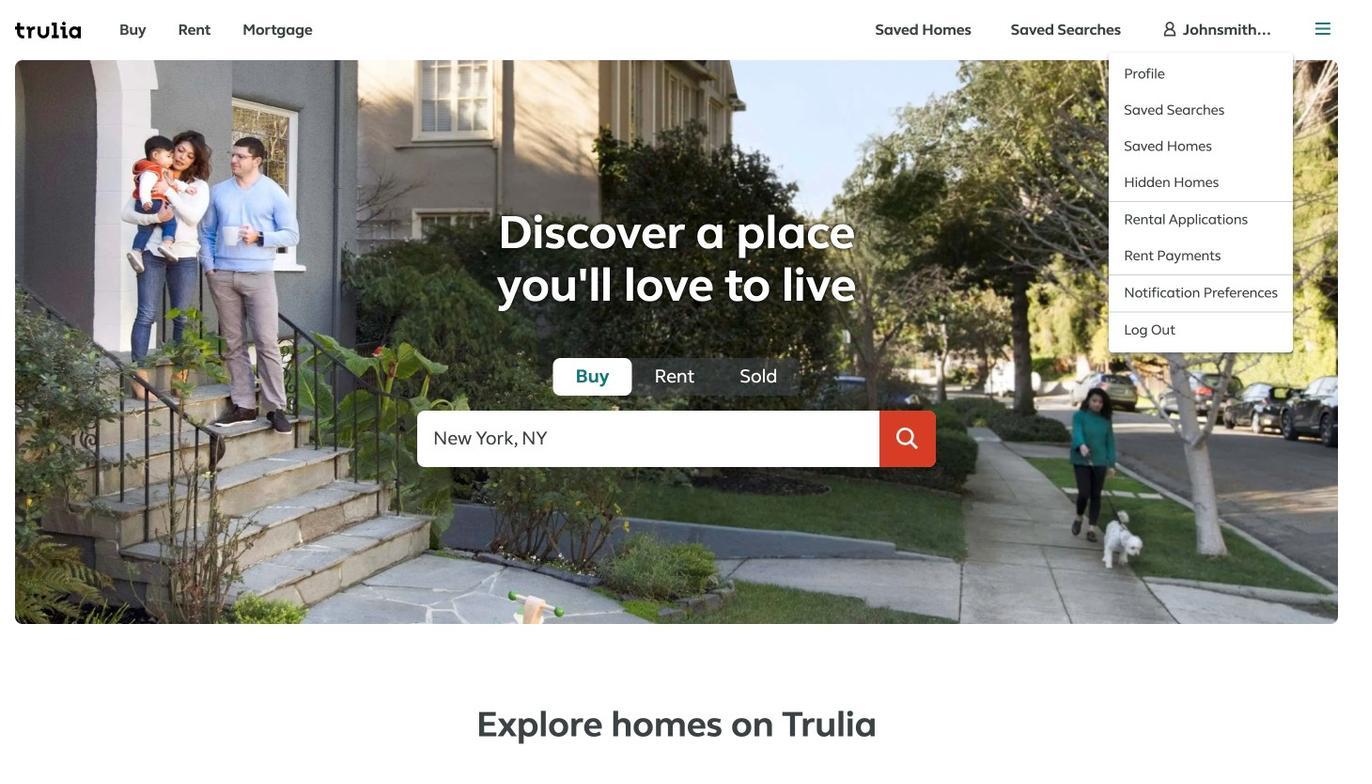 Task type: describe. For each thing, give the bounding box(es) containing it.
search type group
[[553, 358, 800, 396]]

residents of the neighborhood standing on steps in a tree covered street image
[[15, 60, 1339, 624]]

main element
[[0, 0, 1354, 353]]

Search for City, Neighborhood, Zip, County, School text field
[[417, 411, 936, 467]]



Task type: vqa. For each thing, say whether or not it's contained in the screenshot.
Google IMAGE
no



